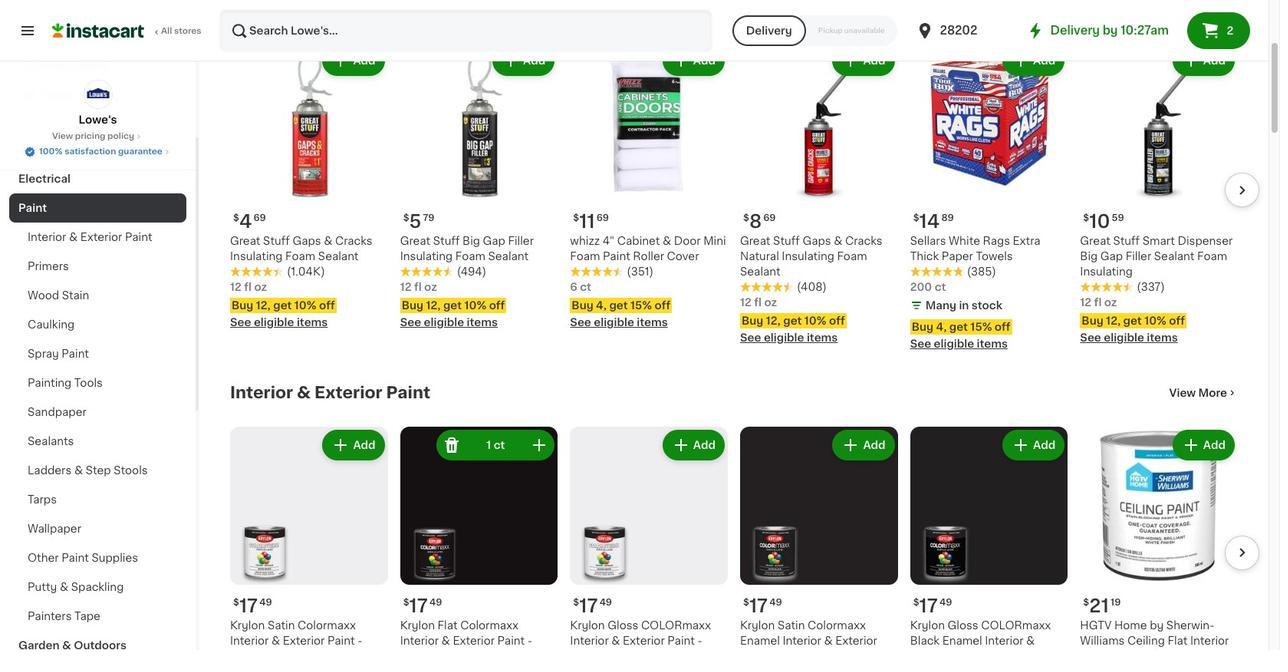 Task type: describe. For each thing, give the bounding box(es) containing it.
more for 21
[[1199, 388, 1228, 398]]

foam for 5
[[456, 251, 486, 262]]

remove krylon flat colormaxx interior & exterior paint - black enamel image
[[443, 436, 462, 454]]

ladders & step stools link
[[9, 456, 186, 485]]

get for 11
[[610, 300, 628, 311]]

69 for 11
[[597, 213, 609, 223]]

tools inside tools link
[[18, 144, 48, 155]]

100% satisfaction guarantee
[[39, 147, 163, 156]]

(337)
[[1138, 282, 1166, 292]]

49 for krylon satin colormaxx interior & exterior paint 
[[260, 598, 272, 607]]

krylon gloss colormaxx black enamel interior 
[[911, 620, 1052, 650]]

sandpaper
[[28, 407, 87, 418]]

& inside the krylon flat colormaxx interior & exterior paint
[[442, 635, 450, 646]]

putty
[[28, 582, 57, 592]]

fl for 4
[[244, 282, 252, 292]]

krylon for krylon satin colormaxx enamel interior & exterio
[[741, 620, 775, 631]]

fl for 5
[[414, 282, 422, 292]]

oz for 4
[[254, 282, 267, 292]]

17 for krylon satin colormaxx enamel interior & exterio
[[750, 597, 768, 614]]

item carousel region for interior & exterior paint
[[209, 421, 1260, 650]]

(408)
[[797, 282, 827, 292]]

oz for 5
[[424, 282, 437, 292]]

paint inside krylon gloss colormaxx interior & exterior paint
[[668, 635, 695, 646]]

great for 10
[[1081, 236, 1111, 246]]

10:27am
[[1121, 25, 1170, 36]]

buy for 14
[[912, 322, 934, 332]]

all stores
[[161, 27, 202, 35]]

sellars white rags extra thick paper towels
[[911, 236, 1041, 262]]

paper
[[942, 251, 974, 262]]

tools link
[[9, 135, 186, 164]]

rags
[[984, 236, 1011, 246]]

electrical link
[[9, 164, 186, 193]]

flat inside hgtv home by sherwin- williams ceiling flat interio
[[1168, 635, 1188, 646]]

view more link for 10
[[1170, 1, 1239, 16]]

10% for 8
[[805, 315, 827, 326]]

0 vertical spatial interior & exterior paint
[[28, 232, 152, 243]]

1
[[487, 440, 491, 450]]

delivery by 10:27am link
[[1027, 21, 1170, 40]]

stuff for 8
[[774, 236, 800, 246]]

spray paint
[[28, 348, 89, 359]]

cover
[[667, 251, 700, 262]]

interior inside krylon satin colormaxx interior & exterior paint
[[230, 635, 269, 646]]

filler inside great stuff big gap filler insulating foam sealant
[[508, 236, 534, 246]]

painters tape
[[28, 611, 100, 622]]

natural
[[741, 251, 780, 262]]

$ 8 69
[[744, 213, 776, 230]]

view pricing policy link
[[52, 130, 144, 143]]

gloss for &
[[608, 620, 639, 631]]

sellars
[[911, 236, 947, 246]]

buy 4, get 15% off see eligible items for 11
[[570, 300, 671, 328]]

49 for krylon gloss colormaxx black enamel interior 
[[940, 598, 953, 607]]

4"
[[603, 236, 615, 246]]

on sale now link
[[230, 0, 338, 18]]

69 for 8
[[764, 213, 776, 222]]

wallpaper
[[28, 523, 81, 534]]

home
[[1115, 620, 1148, 631]]

12 for 8
[[741, 297, 752, 308]]

tarps link
[[9, 485, 186, 514]]

stuff for 4
[[263, 236, 290, 246]]

roller
[[633, 251, 665, 262]]

satin for interior
[[778, 620, 805, 631]]

off for 10
[[1170, 315, 1186, 326]]

off for 8
[[830, 315, 846, 326]]

fl for 8
[[755, 297, 762, 308]]

interior inside krylon satin colormaxx enamel interior & exterio
[[783, 635, 822, 646]]

in
[[960, 300, 970, 311]]

satin for &
[[268, 620, 295, 631]]

great for 5
[[400, 236, 431, 246]]

(385)
[[968, 266, 997, 277]]

lowe's
[[79, 114, 117, 125]]

(351)
[[627, 266, 654, 277]]

0 horizontal spatial ct
[[494, 440, 505, 450]]

gap inside the great stuff smart dispenser big gap filler sealant foam insulating
[[1101, 251, 1124, 262]]

big inside the great stuff smart dispenser big gap filler sealant foam insulating
[[1081, 251, 1098, 262]]

other paint supplies link
[[9, 543, 186, 573]]

eligible for 11
[[594, 317, 635, 328]]

$ 17 49 for krylon flat colormaxx interior & exterior paint 
[[403, 597, 442, 614]]

100% satisfaction guarantee button
[[24, 143, 172, 158]]

1 horizontal spatial interior & exterior paint
[[230, 384, 431, 401]]

0 horizontal spatial interior & exterior paint link
[[9, 223, 186, 252]]

buy 4, get 15% off see eligible items for 14
[[911, 322, 1011, 349]]

10% for 4
[[295, 300, 317, 311]]

krylon for krylon gloss colormaxx interior & exterior paint 
[[570, 620, 605, 631]]

view for 11
[[1170, 3, 1197, 14]]

filler inside the great stuff smart dispenser big gap filler sealant foam insulating
[[1126, 251, 1152, 262]]

oz for 10
[[1105, 297, 1118, 308]]

stores
[[174, 27, 202, 35]]

buy for 8
[[742, 315, 764, 326]]

colormaxx for krylon satin colormaxx enamel interior & exterio
[[808, 620, 866, 631]]

now
[[300, 0, 338, 16]]

product group containing 8
[[741, 42, 898, 345]]

Search field
[[221, 11, 711, 51]]

wood stain link
[[9, 281, 186, 310]]

foam inside great stuff gaps & cracks natural insulating foam sealant
[[838, 251, 868, 262]]

off for 11
[[655, 300, 671, 311]]

oz for 8
[[765, 297, 778, 308]]

see for 4
[[230, 317, 251, 328]]

gaps for 8
[[803, 236, 832, 246]]

$ for krylon gloss colormaxx black enamel interior 
[[914, 598, 920, 607]]

items for 8
[[807, 332, 838, 343]]

interior inside the krylon flat colormaxx interior & exterior paint
[[400, 635, 439, 646]]

colormaxx for exterior
[[642, 620, 711, 631]]

see for 10
[[1081, 332, 1102, 343]]

89
[[942, 213, 955, 223]]

49 for krylon gloss colormaxx interior & exterior paint 
[[600, 598, 612, 607]]

69 for 4
[[254, 213, 266, 222]]

hgtv home by sherwin- williams ceiling flat interio
[[1081, 620, 1230, 650]]

$ 17 49 for krylon satin colormaxx enamel interior & exterio
[[744, 597, 783, 614]]

100%
[[39, 147, 63, 156]]

$ 10 59
[[1084, 213, 1125, 230]]

& inside krylon gloss colormaxx interior & exterior paint
[[612, 635, 621, 646]]

williams
[[1081, 635, 1125, 646]]

mini
[[704, 236, 727, 246]]

& inside krylon satin colormaxx enamel interior & exterio
[[825, 635, 833, 646]]

12, for 10
[[1107, 315, 1121, 326]]

krylon for krylon flat colormaxx interior & exterior paint 
[[400, 620, 435, 631]]

12 fl oz for 4
[[230, 282, 267, 292]]

sealants link
[[9, 427, 186, 456]]

sale
[[259, 0, 296, 16]]

10
[[1090, 213, 1111, 230]]

krylon satin colormaxx interior & exterior paint 
[[230, 620, 371, 650]]

colormaxx for krylon flat colormaxx interior & exterior paint 
[[461, 620, 519, 631]]

dispenser
[[1178, 236, 1234, 246]]

black
[[911, 635, 940, 646]]

tools inside 'painting tools' link
[[74, 378, 103, 388]]

view for 17
[[1170, 388, 1197, 398]]

by inside hgtv home by sherwin- williams ceiling flat interio
[[1151, 620, 1164, 631]]

insulating inside great stuff gaps & cracks insulating foam sealant
[[230, 251, 283, 262]]

buy for 4
[[232, 300, 254, 311]]

insulating inside great stuff big gap filler insulating foam sealant
[[400, 251, 453, 262]]

off for 4
[[319, 300, 335, 311]]

cracks for 8
[[846, 236, 883, 246]]

buy for 5
[[402, 300, 424, 311]]

sherwin-
[[1167, 620, 1215, 631]]

sealants
[[28, 436, 74, 447]]

satisfaction
[[65, 147, 116, 156]]

door
[[674, 236, 701, 246]]

it
[[67, 59, 75, 70]]

lists
[[43, 90, 69, 101]]

sealant inside great stuff gaps & cracks natural insulating foam sealant
[[741, 266, 781, 277]]

1 ct
[[487, 440, 505, 450]]

insulating inside great stuff gaps & cracks natural insulating foam sealant
[[782, 251, 835, 262]]

thick
[[911, 251, 940, 262]]

off for 14
[[995, 322, 1011, 332]]

whizz 4" cabinet & door mini foam paint roller cover
[[570, 236, 727, 262]]

2
[[1228, 25, 1234, 36]]

items for 11
[[637, 317, 668, 328]]

great for 4
[[230, 236, 261, 246]]

17 for krylon gloss colormaxx interior & exterior paint 
[[580, 597, 598, 614]]

great stuff gaps & cracks insulating foam sealant
[[230, 236, 373, 262]]

sandpaper link
[[9, 398, 186, 427]]

caulking
[[28, 319, 75, 330]]

200 ct
[[911, 282, 947, 292]]

sealant for 5
[[488, 251, 529, 262]]

12 for 10
[[1081, 297, 1092, 308]]

$ for great stuff gaps & cracks natural insulating foam sealant
[[744, 213, 750, 222]]

krylon for krylon gloss colormaxx black enamel interior 
[[911, 620, 946, 631]]

$ for great stuff smart dispenser big gap filler sealant foam insulating
[[1084, 213, 1090, 223]]

lowe's logo image
[[83, 80, 112, 109]]

& inside great stuff gaps & cracks insulating foam sealant
[[324, 236, 333, 246]]

item carousel region for on sale now
[[209, 36, 1260, 359]]

painting tools link
[[9, 368, 186, 398]]

items for 10
[[1148, 332, 1179, 343]]

krylon gloss colormaxx interior & exterior paint 
[[570, 620, 711, 650]]

painting
[[28, 378, 72, 388]]

product group containing 21
[[1081, 427, 1239, 650]]

$ for great stuff gaps & cracks insulating foam sealant
[[233, 213, 239, 222]]

17 for krylon satin colormaxx interior & exterior paint 
[[239, 597, 258, 614]]

great stuff gaps & cracks natural insulating foam sealant
[[741, 236, 883, 277]]

stock
[[972, 300, 1003, 311]]

paint link
[[9, 193, 186, 223]]

79
[[423, 213, 435, 223]]

$ 21 19
[[1084, 597, 1122, 614]]

see for 14
[[911, 338, 932, 349]]

spray
[[28, 348, 59, 359]]

17 for krylon gloss colormaxx black enamel interior 
[[920, 597, 939, 614]]

wood stain
[[28, 290, 89, 301]]

colormaxx for krylon satin colormaxx interior & exterior paint 
[[298, 620, 356, 631]]

stain
[[62, 290, 89, 301]]



Task type: vqa. For each thing, say whether or not it's contained in the screenshot.
Household link
no



Task type: locate. For each thing, give the bounding box(es) containing it.
gap inside great stuff big gap filler insulating foam sealant
[[483, 236, 506, 246]]

12, for 8
[[767, 315, 781, 326]]

0 vertical spatial big
[[463, 236, 480, 246]]

off down the great stuff smart dispenser big gap filler sealant foam insulating
[[1170, 315, 1186, 326]]

6
[[570, 282, 578, 292]]

& inside krylon satin colormaxx interior & exterior paint
[[272, 635, 280, 646]]

buy 12, get 10% off see eligible items down (494)
[[400, 300, 505, 328]]

1 horizontal spatial 69
[[597, 213, 609, 223]]

$ up great stuff gaps & cracks insulating foam sealant
[[233, 213, 239, 222]]

great inside great stuff gaps & cracks insulating foam sealant
[[230, 236, 261, 246]]

items for 4
[[297, 317, 328, 328]]

smart
[[1143, 236, 1176, 246]]

49 up krylon gloss colormaxx interior & exterior paint
[[600, 598, 612, 607]]

sealant inside great stuff big gap filler insulating foam sealant
[[488, 251, 529, 262]]

primers link
[[9, 252, 186, 281]]

buy 12, get 10% off see eligible items for 5
[[400, 300, 505, 328]]

1 horizontal spatial flat
[[1168, 635, 1188, 646]]

3 krylon from the left
[[400, 620, 435, 631]]

eligible for 5
[[424, 317, 464, 328]]

all
[[161, 27, 172, 35]]

satin inside krylon satin colormaxx interior & exterior paint
[[268, 620, 295, 631]]

15% for 11
[[631, 300, 652, 311]]

great inside great stuff gaps & cracks natural insulating foam sealant
[[741, 236, 771, 246]]

get for 5
[[444, 300, 462, 311]]

tarps
[[28, 494, 57, 505]]

gap up (494)
[[483, 236, 506, 246]]

gloss inside krylon gloss colormaxx interior & exterior paint
[[608, 620, 639, 631]]

19
[[1111, 598, 1122, 607]]

items
[[297, 317, 328, 328], [467, 317, 498, 328], [637, 317, 668, 328], [807, 332, 838, 343], [1148, 332, 1179, 343], [977, 338, 1008, 349]]

0 vertical spatial view more
[[1170, 3, 1228, 14]]

0 horizontal spatial interior & exterior paint
[[28, 232, 152, 243]]

1 horizontal spatial delivery
[[1051, 25, 1101, 36]]

insulating
[[230, 251, 283, 262], [782, 251, 835, 262], [400, 251, 453, 262], [1081, 266, 1133, 277]]

14
[[920, 213, 941, 230]]

$ 5 79
[[403, 213, 435, 230]]

view
[[1170, 3, 1197, 14], [52, 132, 73, 140], [1170, 388, 1197, 398]]

filler down the smart on the top right of the page
[[1126, 251, 1152, 262]]

15% down the stock
[[971, 322, 993, 332]]

spackling
[[71, 582, 124, 592]]

1 vertical spatial interior & exterior paint
[[230, 384, 431, 401]]

$ inside $ 21 19
[[1084, 598, 1090, 607]]

sealant for 10
[[1155, 251, 1195, 262]]

krylon inside krylon gloss colormaxx black enamel interior
[[911, 620, 946, 631]]

colormaxx
[[298, 620, 356, 631], [808, 620, 866, 631], [461, 620, 519, 631]]

interior inside krylon gloss colormaxx black enamel interior
[[986, 635, 1024, 646]]

0 horizontal spatial satin
[[268, 620, 295, 631]]

on sale now
[[230, 0, 338, 16]]

buy 12, get 10% off see eligible items down (337)
[[1081, 315, 1186, 343]]

krylon inside the krylon flat colormaxx interior & exterior paint
[[400, 620, 435, 631]]

1 satin from the left
[[268, 620, 295, 631]]

1 vertical spatial filler
[[1126, 251, 1152, 262]]

0 horizontal spatial flat
[[438, 620, 458, 631]]

foam down dispenser
[[1198, 251, 1228, 262]]

1 horizontal spatial tools
[[74, 378, 103, 388]]

by
[[1103, 25, 1119, 36], [1151, 620, 1164, 631]]

2 great from the left
[[741, 236, 771, 246]]

$ up krylon satin colormaxx interior & exterior paint at left
[[233, 598, 239, 607]]

1 69 from the left
[[254, 213, 266, 222]]

69
[[254, 213, 266, 222], [764, 213, 776, 222], [597, 213, 609, 223]]

1 vertical spatial view
[[52, 132, 73, 140]]

flat
[[438, 620, 458, 631], [1168, 635, 1188, 646]]

oz down the great stuff smart dispenser big gap filler sealant foam insulating
[[1105, 297, 1118, 308]]

get down (408)
[[784, 315, 802, 326]]

item carousel region containing 17
[[209, 421, 1260, 650]]

$ 17 49 for krylon gloss colormaxx black enamel interior 
[[914, 597, 953, 614]]

2 17 from the left
[[750, 597, 768, 614]]

2 colormaxx from the left
[[808, 620, 866, 631]]

exterior for krylon gloss colormaxx interior & exterior paint 
[[623, 635, 665, 646]]

enamel
[[741, 635, 780, 646], [943, 635, 983, 646]]

$ for krylon satin colormaxx enamel interior & exterio
[[744, 598, 750, 607]]

$ 17 49
[[233, 597, 272, 614], [744, 597, 783, 614], [403, 597, 442, 614], [574, 597, 612, 614], [914, 597, 953, 614]]

2 krylon from the left
[[741, 620, 775, 631]]

49 for krylon flat colormaxx interior & exterior paint 
[[430, 598, 442, 607]]

4 stuff from the left
[[1114, 236, 1141, 246]]

off down great stuff gaps & cracks natural insulating foam sealant
[[830, 315, 846, 326]]

11
[[580, 213, 595, 230]]

2 cracks from the left
[[846, 236, 883, 246]]

product group
[[230, 42, 388, 330], [400, 42, 558, 330], [570, 42, 728, 330], [741, 42, 898, 345], [911, 42, 1069, 351], [1081, 42, 1239, 345], [230, 427, 388, 650], [400, 427, 558, 650], [570, 427, 728, 650], [741, 427, 898, 650], [911, 427, 1069, 650], [1081, 427, 1239, 650]]

ct for 14
[[935, 282, 947, 292]]

off down great stuff big gap filler insulating foam sealant
[[489, 300, 505, 311]]

satin
[[268, 620, 295, 631], [778, 620, 805, 631]]

colormaxx inside krylon gloss colormaxx interior & exterior paint
[[642, 620, 711, 631]]

buy it again
[[43, 59, 108, 70]]

2 vertical spatial view
[[1170, 388, 1197, 398]]

enamel inside krylon gloss colormaxx black enamel interior
[[943, 635, 983, 646]]

ct right 6 on the top
[[580, 282, 592, 292]]

increment quantity of krylon flat colormaxx interior & exterior paint - black enamel image
[[531, 436, 549, 454]]

putty & spackling link
[[9, 573, 186, 602]]

69 right the 4
[[254, 213, 266, 222]]

fl down natural
[[755, 297, 762, 308]]

items for 14
[[977, 338, 1008, 349]]

$ inside $ 5 79
[[403, 213, 409, 223]]

product group containing 10
[[1081, 42, 1239, 345]]

great up natural
[[741, 236, 771, 246]]

gap down $ 10 59
[[1101, 251, 1124, 262]]

see for 5
[[400, 317, 421, 328]]

ct up many at the top right
[[935, 282, 947, 292]]

69 inside '$ 8 69'
[[764, 213, 776, 222]]

gaps inside great stuff gaps & cracks insulating foam sealant
[[293, 236, 321, 246]]

1 horizontal spatial 15%
[[971, 322, 993, 332]]

fl down the $ 4 69 on the top left of page
[[244, 282, 252, 292]]

21
[[1090, 597, 1110, 614]]

stuff down 79
[[433, 236, 460, 246]]

2 gaps from the left
[[803, 236, 832, 246]]

$ up hgtv
[[1084, 598, 1090, 607]]

1 vertical spatial 15%
[[971, 322, 993, 332]]

big
[[463, 236, 480, 246], [1081, 251, 1098, 262]]

buy 12, get 10% off see eligible items for 10
[[1081, 315, 1186, 343]]

1 more from the top
[[1199, 3, 1228, 14]]

items down (408)
[[807, 332, 838, 343]]

2 69 from the left
[[764, 213, 776, 222]]

17 up krylon satin colormaxx interior & exterior paint at left
[[239, 597, 258, 614]]

17 up krylon gloss colormaxx interior & exterior paint
[[580, 597, 598, 614]]

17 up krylon satin colormaxx enamel interior & exterio
[[750, 597, 768, 614]]

69 inside the $ 4 69
[[254, 213, 266, 222]]

$ 17 49 for krylon gloss colormaxx interior & exterior paint 
[[574, 597, 612, 614]]

1 vertical spatial flat
[[1168, 635, 1188, 646]]

by up ceiling
[[1151, 620, 1164, 631]]

0 vertical spatial tools
[[18, 144, 48, 155]]

$ up krylon gloss colormaxx interior & exterior paint
[[574, 598, 580, 607]]

fl down the great stuff smart dispenser big gap filler sealant foam insulating
[[1095, 297, 1102, 308]]

oz down natural
[[765, 297, 778, 308]]

many in stock
[[926, 300, 1003, 311]]

delivery by 10:27am
[[1051, 25, 1170, 36]]

lists link
[[9, 80, 186, 111]]

$ for sellars white rags extra thick paper towels
[[914, 213, 920, 223]]

0 vertical spatial flat
[[438, 620, 458, 631]]

krylon inside krylon gloss colormaxx interior & exterior paint
[[570, 620, 605, 631]]

great inside great stuff big gap filler insulating foam sealant
[[400, 236, 431, 246]]

69 right 11
[[597, 213, 609, 223]]

colormaxx
[[642, 620, 711, 631], [982, 620, 1052, 631]]

eligible for 14
[[934, 338, 975, 349]]

buy 12, get 10% off see eligible items for 8
[[741, 315, 846, 343]]

0 horizontal spatial tools
[[18, 144, 48, 155]]

service type group
[[733, 15, 898, 46]]

great inside the great stuff smart dispenser big gap filler sealant foam insulating
[[1081, 236, 1111, 246]]

1 view more link from the top
[[1170, 1, 1239, 16]]

10% down (337)
[[1145, 315, 1167, 326]]

$ up sellars
[[914, 213, 920, 223]]

1 horizontal spatial 4,
[[937, 322, 947, 332]]

fl down great stuff big gap filler insulating foam sealant
[[414, 282, 422, 292]]

2 enamel from the left
[[943, 635, 983, 646]]

1 vertical spatial gap
[[1101, 251, 1124, 262]]

big up (494)
[[463, 236, 480, 246]]

0 horizontal spatial colormaxx
[[298, 620, 356, 631]]

2 horizontal spatial colormaxx
[[808, 620, 866, 631]]

gaps for 4
[[293, 236, 321, 246]]

colormaxx for interior
[[982, 620, 1052, 631]]

1 horizontal spatial colormaxx
[[461, 620, 519, 631]]

cracks for 4
[[335, 236, 373, 246]]

1 vertical spatial 4,
[[937, 322, 947, 332]]

buy inside buy it again link
[[43, 59, 65, 70]]

1 vertical spatial item carousel region
[[209, 421, 1260, 650]]

69 inside $ 11 69
[[597, 213, 609, 223]]

1 stuff from the left
[[263, 236, 290, 246]]

0 horizontal spatial gaps
[[293, 236, 321, 246]]

4,
[[596, 300, 607, 311], [937, 322, 947, 332]]

enamel inside krylon satin colormaxx enamel interior & exterio
[[741, 635, 780, 646]]

items down (337)
[[1148, 332, 1179, 343]]

off down the stock
[[995, 322, 1011, 332]]

great for 8
[[741, 236, 771, 246]]

2 stuff from the left
[[774, 236, 800, 246]]

extra
[[1013, 236, 1041, 246]]

painting tools
[[28, 378, 103, 388]]

foam up '(1.04k)'
[[286, 251, 316, 262]]

1 vertical spatial view more link
[[1170, 385, 1239, 401]]

1 cracks from the left
[[335, 236, 373, 246]]

sealant inside the great stuff smart dispenser big gap filler sealant foam insulating
[[1155, 251, 1195, 262]]

1 horizontal spatial gloss
[[948, 620, 979, 631]]

5
[[409, 213, 422, 230]]

paint inside the krylon flat colormaxx interior & exterior paint
[[498, 635, 525, 646]]

49 up krylon satin colormaxx enamel interior & exterio
[[770, 598, 783, 607]]

buy 4, get 15% off see eligible items
[[570, 300, 671, 328], [911, 322, 1011, 349]]

get down '(1.04k)'
[[273, 300, 292, 311]]

great down the 4
[[230, 236, 261, 246]]

product group containing 11
[[570, 42, 728, 330]]

49 up the krylon flat colormaxx interior & exterior paint
[[430, 598, 442, 607]]

0 vertical spatial 15%
[[631, 300, 652, 311]]

4 $ 17 49 from the left
[[574, 597, 612, 614]]

buy 4, get 15% off see eligible items down many in stock
[[911, 322, 1011, 349]]

$ 17 49 up black
[[914, 597, 953, 614]]

0 horizontal spatial cracks
[[335, 236, 373, 246]]

0 vertical spatial item carousel region
[[209, 36, 1260, 359]]

2 colormaxx from the left
[[982, 620, 1052, 631]]

2 button
[[1188, 12, 1251, 49]]

10% down (494)
[[465, 300, 487, 311]]

$ 11 69
[[574, 213, 609, 230]]

1 horizontal spatial gap
[[1101, 251, 1124, 262]]

view more for 10
[[1170, 3, 1228, 14]]

4, down many at the top right
[[937, 322, 947, 332]]

get down (494)
[[444, 300, 462, 311]]

3 great from the left
[[400, 236, 431, 246]]

buy it again link
[[9, 49, 186, 80]]

tools up electrical
[[18, 144, 48, 155]]

$ for krylon satin colormaxx interior & exterior paint 
[[233, 598, 239, 607]]

69 right 8
[[764, 213, 776, 222]]

colormaxx inside krylon satin colormaxx enamel interior & exterio
[[808, 620, 866, 631]]

4
[[239, 213, 252, 230]]

0 horizontal spatial gloss
[[608, 620, 639, 631]]

wood
[[28, 290, 59, 301]]

$ up whizz
[[574, 213, 580, 223]]

0 horizontal spatial 69
[[254, 213, 266, 222]]

3 colormaxx from the left
[[461, 620, 519, 631]]

1 gaps from the left
[[293, 236, 321, 246]]

cracks inside great stuff gaps & cracks insulating foam sealant
[[335, 236, 373, 246]]

paint inside krylon satin colormaxx interior & exterior paint
[[328, 635, 355, 646]]

12 fl oz down great stuff gaps & cracks insulating foam sealant
[[230, 282, 267, 292]]

59
[[1112, 213, 1125, 223]]

& inside great stuff gaps & cracks natural insulating foam sealant
[[834, 236, 843, 246]]

off for 5
[[489, 300, 505, 311]]

view more link for 21
[[1170, 385, 1239, 401]]

insulating down $ 10 59
[[1081, 266, 1133, 277]]

1 vertical spatial big
[[1081, 251, 1098, 262]]

fl for 10
[[1095, 297, 1102, 308]]

get down (337)
[[1124, 315, 1143, 326]]

1 horizontal spatial ct
[[580, 282, 592, 292]]

items down the stock
[[977, 338, 1008, 349]]

None search field
[[219, 9, 713, 52]]

$ for krylon flat colormaxx interior & exterior paint 
[[403, 598, 409, 607]]

ct for 11
[[580, 282, 592, 292]]

$ 17 49 up krylon gloss colormaxx interior & exterior paint
[[574, 597, 612, 614]]

5 $ 17 49 from the left
[[914, 597, 953, 614]]

filler left whizz
[[508, 236, 534, 246]]

3 69 from the left
[[597, 213, 609, 223]]

12 fl oz down the great stuff smart dispenser big gap filler sealant foam insulating
[[1081, 297, 1118, 308]]

1 colormaxx from the left
[[642, 620, 711, 631]]

8
[[750, 213, 762, 230]]

10% down (408)
[[805, 315, 827, 326]]

krylon for krylon satin colormaxx interior & exterior paint 
[[230, 620, 265, 631]]

big down 10
[[1081, 251, 1098, 262]]

0 horizontal spatial filler
[[508, 236, 534, 246]]

other paint supplies
[[28, 553, 138, 563]]

3 stuff from the left
[[433, 236, 460, 246]]

get for 14
[[950, 322, 969, 332]]

exterior inside the krylon flat colormaxx interior & exterior paint
[[453, 635, 495, 646]]

items down '(1.04k)'
[[297, 317, 328, 328]]

great
[[230, 236, 261, 246], [741, 236, 771, 246], [400, 236, 431, 246], [1081, 236, 1111, 246]]

17 up the krylon flat colormaxx interior & exterior paint
[[409, 597, 428, 614]]

4 krylon from the left
[[570, 620, 605, 631]]

krylon inside krylon satin colormaxx enamel interior & exterio
[[741, 620, 775, 631]]

gloss for enamel
[[948, 620, 979, 631]]

get for 10
[[1124, 315, 1143, 326]]

0 horizontal spatial gap
[[483, 236, 506, 246]]

1 foam from the left
[[286, 251, 316, 262]]

5 krylon from the left
[[911, 620, 946, 631]]

1 view more from the top
[[1170, 3, 1228, 14]]

ct right "1"
[[494, 440, 505, 450]]

5 foam from the left
[[1198, 251, 1228, 262]]

1 49 from the left
[[260, 598, 272, 607]]

0 vertical spatial 4,
[[596, 300, 607, 311]]

stools
[[114, 465, 148, 476]]

hgtv
[[1081, 620, 1112, 631]]

12 fl oz for 10
[[1081, 297, 1118, 308]]

12, for 5
[[426, 300, 441, 311]]

oz down great stuff big gap filler insulating foam sealant
[[424, 282, 437, 292]]

foam inside great stuff big gap filler insulating foam sealant
[[456, 251, 486, 262]]

$ inside the $ 4 69
[[233, 213, 239, 222]]

$ 4 69
[[233, 213, 266, 230]]

delivery inside button
[[746, 25, 793, 36]]

gap
[[483, 236, 506, 246], [1101, 251, 1124, 262]]

product group containing 5
[[400, 42, 558, 330]]

0 vertical spatial more
[[1199, 3, 1228, 14]]

$ inside $ 10 59
[[1084, 213, 1090, 223]]

49 for krylon satin colormaxx enamel interior & exterio
[[770, 598, 783, 607]]

view more for 21
[[1170, 388, 1228, 398]]

exterior inside krylon satin colormaxx interior & exterior paint
[[283, 635, 325, 646]]

step
[[86, 465, 111, 476]]

0 horizontal spatial big
[[463, 236, 480, 246]]

buy 12, get 10% off see eligible items for 4
[[230, 300, 335, 328]]

$ up natural
[[744, 213, 750, 222]]

2 $ 17 49 from the left
[[744, 597, 783, 614]]

buy for 11
[[572, 300, 594, 311]]

eligible for 8
[[764, 332, 805, 343]]

4 17 from the left
[[580, 597, 598, 614]]

5 17 from the left
[[920, 597, 939, 614]]

interior
[[28, 232, 66, 243], [230, 384, 293, 401], [230, 635, 269, 646], [783, 635, 822, 646], [400, 635, 439, 646], [570, 635, 609, 646], [986, 635, 1024, 646]]

$ inside $ 14 89
[[914, 213, 920, 223]]

1 vertical spatial more
[[1199, 388, 1228, 398]]

foam for 4
[[286, 251, 316, 262]]

1 horizontal spatial colormaxx
[[982, 620, 1052, 631]]

stuff inside great stuff big gap filler insulating foam sealant
[[433, 236, 460, 246]]

ladders & step stools
[[28, 465, 148, 476]]

17 for krylon flat colormaxx interior & exterior paint 
[[409, 597, 428, 614]]

4, for 11
[[596, 300, 607, 311]]

stuff inside great stuff gaps & cracks natural insulating foam sealant
[[774, 236, 800, 246]]

interior & exterior paint
[[28, 232, 152, 243], [230, 384, 431, 401]]

product group containing 14
[[911, 42, 1069, 351]]

1 horizontal spatial gaps
[[803, 236, 832, 246]]

towels
[[977, 251, 1014, 262]]

1 horizontal spatial by
[[1151, 620, 1164, 631]]

$ 17 49 up krylon satin colormaxx interior & exterior paint at left
[[233, 597, 272, 614]]

2 item carousel region from the top
[[209, 421, 1260, 650]]

2 horizontal spatial ct
[[935, 282, 947, 292]]

painters tape link
[[9, 602, 186, 631]]

insulating down $ 5 79
[[400, 251, 453, 262]]

15% down (351)
[[631, 300, 652, 311]]

cracks inside great stuff gaps & cracks natural insulating foam sealant
[[846, 236, 883, 246]]

item carousel region
[[209, 36, 1260, 359], [209, 421, 1260, 650]]

great down 5
[[400, 236, 431, 246]]

0 vertical spatial interior & exterior paint link
[[9, 223, 186, 252]]

eligible down (337)
[[1105, 332, 1145, 343]]

1 horizontal spatial cracks
[[846, 236, 883, 246]]

stuff inside the great stuff smart dispenser big gap filler sealant foam insulating
[[1114, 236, 1141, 246]]

by left 10:27am
[[1103, 25, 1119, 36]]

stuff up natural
[[774, 236, 800, 246]]

tools down spray paint link
[[74, 378, 103, 388]]

foam up (494)
[[456, 251, 486, 262]]

15% for 14
[[971, 322, 993, 332]]

3 17 from the left
[[409, 597, 428, 614]]

2 49 from the left
[[770, 598, 783, 607]]

1 enamel from the left
[[741, 635, 780, 646]]

eligible down (351)
[[594, 317, 635, 328]]

1 vertical spatial view more
[[1170, 388, 1228, 398]]

$ for great stuff big gap filler insulating foam sealant
[[403, 213, 409, 223]]

eligible down many in stock
[[934, 338, 975, 349]]

12 fl oz for 8
[[741, 297, 778, 308]]

1 horizontal spatial satin
[[778, 620, 805, 631]]

buy 4, get 15% off see eligible items down (351)
[[570, 300, 671, 328]]

1 horizontal spatial interior & exterior paint link
[[230, 384, 431, 402]]

$ up the krylon flat colormaxx interior & exterior paint
[[403, 598, 409, 607]]

4, for 14
[[937, 322, 947, 332]]

0 horizontal spatial 15%
[[631, 300, 652, 311]]

items down (494)
[[467, 317, 498, 328]]

$ inside $ 11 69
[[574, 213, 580, 223]]

3 $ 17 49 from the left
[[403, 597, 442, 614]]

17 up black
[[920, 597, 939, 614]]

2 gloss from the left
[[948, 620, 979, 631]]

buy 12, get 10% off see eligible items down '(1.04k)'
[[230, 300, 335, 328]]

colormaxx inside the krylon flat colormaxx interior & exterior paint
[[461, 620, 519, 631]]

buy 12, get 10% off see eligible items down (408)
[[741, 315, 846, 343]]

stuff inside great stuff gaps & cracks insulating foam sealant
[[263, 236, 290, 246]]

4 49 from the left
[[600, 598, 612, 607]]

2 view more from the top
[[1170, 388, 1228, 398]]

gaps up '(1.04k)'
[[293, 236, 321, 246]]

12 fl oz down natural
[[741, 297, 778, 308]]

1 horizontal spatial buy 4, get 15% off see eligible items
[[911, 322, 1011, 349]]

sealant inside great stuff gaps & cracks insulating foam sealant
[[318, 251, 359, 262]]

eligible for 4
[[254, 317, 294, 328]]

2 more from the top
[[1199, 388, 1228, 398]]

off down roller
[[655, 300, 671, 311]]

1 great from the left
[[230, 236, 261, 246]]

on
[[230, 0, 255, 16]]

paint inside whizz 4" cabinet & door mini foam paint roller cover
[[603, 251, 631, 262]]

& inside whizz 4" cabinet & door mini foam paint roller cover
[[663, 236, 672, 246]]

0 vertical spatial view
[[1170, 3, 1197, 14]]

filler
[[508, 236, 534, 246], [1126, 251, 1152, 262]]

see for 11
[[570, 317, 592, 328]]

gaps
[[293, 236, 321, 246], [803, 236, 832, 246]]

foam left the thick at right
[[838, 251, 868, 262]]

sealant for 4
[[318, 251, 359, 262]]

instacart logo image
[[52, 21, 144, 40]]

great down 10
[[1081, 236, 1111, 246]]

foam inside whizz 4" cabinet & door mini foam paint roller cover
[[570, 251, 601, 262]]

whizz
[[570, 236, 600, 246]]

fl
[[244, 282, 252, 292], [414, 282, 422, 292], [755, 297, 762, 308], [1095, 297, 1102, 308]]

foam down whizz
[[570, 251, 601, 262]]

12, for 4
[[256, 300, 271, 311]]

stuff for 10
[[1114, 236, 1141, 246]]

28202 button
[[916, 9, 1008, 52]]

product group containing 4
[[230, 42, 388, 330]]

0 horizontal spatial delivery
[[746, 25, 793, 36]]

gaps up (408)
[[803, 236, 832, 246]]

off down '(1.04k)'
[[319, 300, 335, 311]]

1 vertical spatial by
[[1151, 620, 1164, 631]]

49 up krylon satin colormaxx interior & exterior paint at left
[[260, 598, 272, 607]]

4 foam from the left
[[570, 251, 601, 262]]

flat inside the krylon flat colormaxx interior & exterior paint
[[438, 620, 458, 631]]

2 foam from the left
[[838, 251, 868, 262]]

2 view more link from the top
[[1170, 385, 1239, 401]]

0 horizontal spatial 4,
[[596, 300, 607, 311]]

gaps inside great stuff gaps & cracks natural insulating foam sealant
[[803, 236, 832, 246]]

sealant
[[318, 251, 359, 262], [488, 251, 529, 262], [1155, 251, 1195, 262], [741, 266, 781, 277]]

insulating inside the great stuff smart dispenser big gap filler sealant foam insulating
[[1081, 266, 1133, 277]]

0 horizontal spatial buy 4, get 15% off see eligible items
[[570, 300, 671, 328]]

gloss inside krylon gloss colormaxx black enamel interior
[[948, 620, 979, 631]]

foam inside the great stuff smart dispenser big gap filler sealant foam insulating
[[1198, 251, 1228, 262]]

4 great from the left
[[1081, 236, 1111, 246]]

12 fl oz for 5
[[400, 282, 437, 292]]

3 foam from the left
[[456, 251, 486, 262]]

colormaxx inside krylon gloss colormaxx black enamel interior
[[982, 620, 1052, 631]]

stuff down 59
[[1114, 236, 1141, 246]]

tools
[[18, 144, 48, 155], [74, 378, 103, 388]]

stuff
[[263, 236, 290, 246], [774, 236, 800, 246], [433, 236, 460, 246], [1114, 236, 1141, 246]]

items for 5
[[467, 317, 498, 328]]

painters
[[28, 611, 72, 622]]

wallpaper link
[[9, 514, 186, 543]]

1 vertical spatial interior & exterior paint link
[[230, 384, 431, 402]]

1 horizontal spatial filler
[[1126, 251, 1152, 262]]

item carousel region containing 4
[[209, 36, 1260, 359]]

interior inside krylon gloss colormaxx interior & exterior paint
[[570, 635, 609, 646]]

1 $ 17 49 from the left
[[233, 597, 272, 614]]

0 horizontal spatial by
[[1103, 25, 1119, 36]]

1 gloss from the left
[[608, 620, 639, 631]]

12 for 4
[[230, 282, 242, 292]]

krylon flat colormaxx interior & exterior paint 
[[400, 620, 533, 650]]

(494)
[[457, 266, 487, 277]]

2 satin from the left
[[778, 620, 805, 631]]

10% for 5
[[465, 300, 487, 311]]

ladders
[[28, 465, 72, 476]]

0 horizontal spatial enamel
[[741, 635, 780, 646]]

satin inside krylon satin colormaxx enamel interior & exterio
[[778, 620, 805, 631]]

$ 17 49 up the krylon flat colormaxx interior & exterior paint
[[403, 597, 442, 614]]

big inside great stuff big gap filler insulating foam sealant
[[463, 236, 480, 246]]

$ up black
[[914, 598, 920, 607]]

0 horizontal spatial colormaxx
[[642, 620, 711, 631]]

1 colormaxx from the left
[[298, 620, 356, 631]]

10% for 10
[[1145, 315, 1167, 326]]

foam inside great stuff gaps & cracks insulating foam sealant
[[286, 251, 316, 262]]

$ for krylon gloss colormaxx interior & exterior paint 
[[574, 598, 580, 607]]

200
[[911, 282, 933, 292]]

$ inside '$ 8 69'
[[744, 213, 750, 222]]

3 49 from the left
[[430, 598, 442, 607]]

eligible for 10
[[1105, 332, 1145, 343]]

$ left 79
[[403, 213, 409, 223]]

0 vertical spatial by
[[1103, 25, 1119, 36]]

1 horizontal spatial big
[[1081, 251, 1098, 262]]

1 krylon from the left
[[230, 620, 265, 631]]

many
[[926, 300, 957, 311]]

12 fl oz down great stuff big gap filler insulating foam sealant
[[400, 282, 437, 292]]

2 horizontal spatial 69
[[764, 213, 776, 222]]

10% down '(1.04k)'
[[295, 300, 317, 311]]

eligible down (408)
[[764, 332, 805, 343]]

1 horizontal spatial enamel
[[943, 635, 983, 646]]

1 17 from the left
[[239, 597, 258, 614]]

1 item carousel region from the top
[[209, 36, 1260, 359]]

&
[[69, 232, 78, 243], [324, 236, 333, 246], [834, 236, 843, 246], [663, 236, 672, 246], [297, 384, 311, 401], [74, 465, 83, 476], [60, 582, 68, 592], [272, 635, 280, 646], [825, 635, 833, 646], [442, 635, 450, 646], [612, 635, 621, 646]]

1 vertical spatial tools
[[74, 378, 103, 388]]

0 vertical spatial view more link
[[1170, 1, 1239, 16]]

0 vertical spatial gap
[[483, 236, 506, 246]]

colormaxx inside krylon satin colormaxx interior & exterior paint
[[298, 620, 356, 631]]

krylon inside krylon satin colormaxx interior & exterior paint
[[230, 620, 265, 631]]

5 49 from the left
[[940, 598, 953, 607]]

stuff down the $ 4 69 on the top left of page
[[263, 236, 290, 246]]

exterior inside krylon gloss colormaxx interior & exterior paint
[[623, 635, 665, 646]]

$ 17 49 up krylon satin colormaxx enamel interior & exterio
[[744, 597, 783, 614]]

stuff for 5
[[433, 236, 460, 246]]

(1.04k)
[[287, 266, 325, 277]]

0 vertical spatial filler
[[508, 236, 534, 246]]

cabinet
[[618, 236, 660, 246]]



